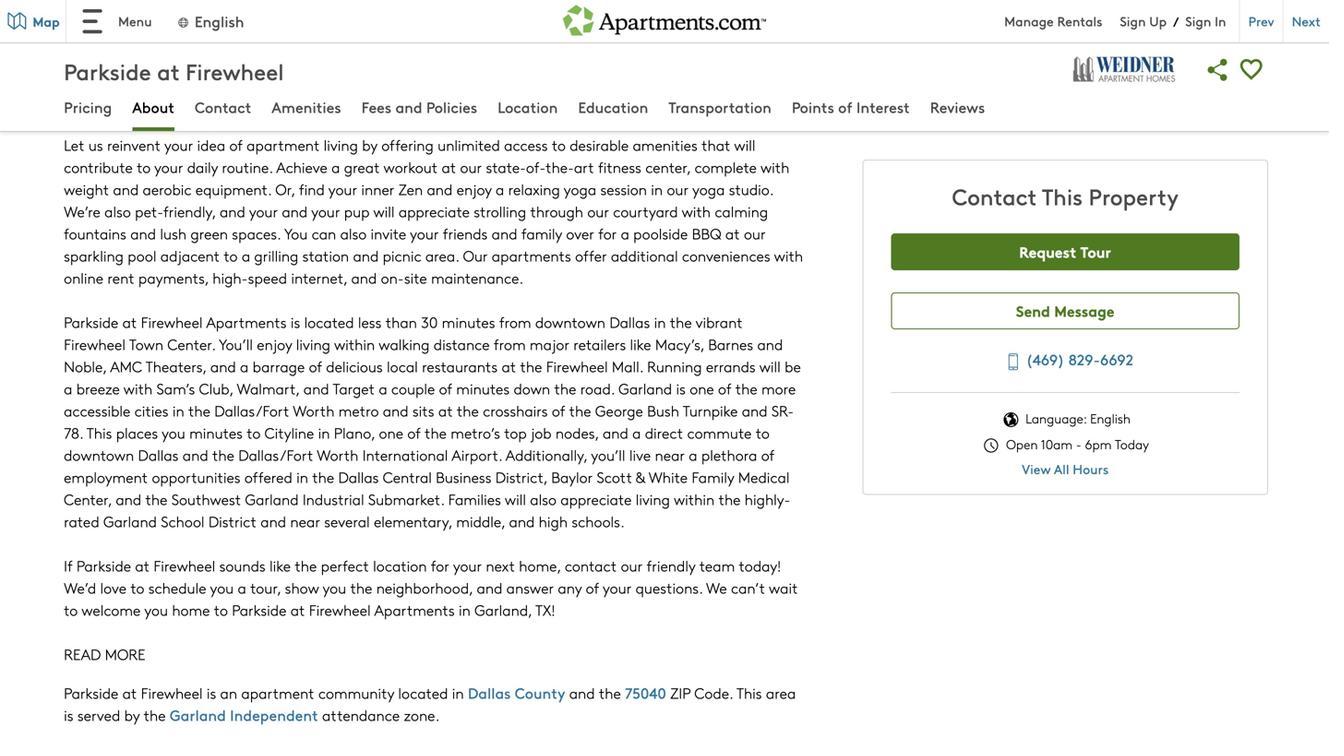 Task type: locate. For each thing, give the bounding box(es) containing it.
and inside button
[[396, 97, 423, 117]]

0 vertical spatial firewheel
[[186, 56, 284, 86]]

send
[[1017, 300, 1051, 321]]

in
[[452, 684, 464, 704]]

request tour
[[1020, 241, 1112, 262]]

1 horizontal spatial is
[[207, 684, 216, 704]]

manage
[[1005, 12, 1054, 30]]

this
[[1043, 181, 1083, 211], [737, 684, 762, 704]]

0 vertical spatial contact
[[195, 97, 251, 117]]

is left served
[[64, 706, 73, 726]]

prev link
[[1240, 0, 1283, 43]]

parkside inside parkside at firewheel is an apartment community located in dallas county and the 75040
[[64, 684, 118, 704]]

(469) 829-6692 link
[[998, 347, 1134, 375]]

attendance
[[322, 706, 400, 726]]

1 vertical spatial parkside
[[64, 684, 118, 704]]

0 vertical spatial and
[[396, 97, 423, 117]]

firewheel up contact button
[[186, 56, 284, 86]]

1 vertical spatial the
[[144, 706, 166, 726]]

0 horizontal spatial at
[[122, 684, 137, 704]]

0 vertical spatial is
[[207, 684, 216, 704]]

1 vertical spatial english
[[1091, 410, 1131, 428]]

at inside parkside at firewheel is an apartment community located in dallas county and the 75040
[[122, 684, 137, 704]]

community
[[318, 684, 394, 704]]

is inside zip code. this area is served by the
[[64, 706, 73, 726]]

parkside for parkside at firewheel is an apartment community located in dallas county and the 75040
[[64, 684, 118, 704]]

1 vertical spatial firewheel
[[141, 684, 203, 704]]

garland independent link
[[170, 705, 318, 726]]

is
[[207, 684, 216, 704], [64, 706, 73, 726]]

hours
[[1073, 460, 1109, 478]]

sign left up
[[1121, 12, 1147, 30]]

1 horizontal spatial at
[[157, 56, 180, 86]]

county
[[515, 683, 566, 704]]

and right "fees"
[[396, 97, 423, 117]]

1 horizontal spatial contact
[[953, 181, 1037, 211]]

1 vertical spatial contact
[[953, 181, 1037, 211]]

area
[[766, 684, 796, 704]]

up
[[1150, 12, 1167, 30]]

english
[[195, 11, 244, 31], [1091, 410, 1131, 428]]

1 vertical spatial and
[[570, 684, 595, 704]]

firewheel
[[186, 56, 284, 86], [141, 684, 203, 704]]

send message
[[1017, 300, 1115, 321]]

manage rentals link
[[1005, 12, 1121, 30]]

by
[[124, 706, 140, 726]]

points of interest button
[[792, 97, 910, 121]]

at up the "about"
[[157, 56, 180, 86]]

1 horizontal spatial english
[[1091, 410, 1131, 428]]

contact
[[195, 97, 251, 117], [953, 181, 1037, 211]]

this left area
[[737, 684, 762, 704]]

75040 link
[[625, 683, 667, 704]]

garland
[[170, 705, 226, 726]]

this inside zip code. this area is served by the
[[737, 684, 762, 704]]

parkside for parkside at firewheel
[[64, 56, 151, 86]]

2 parkside from the top
[[64, 684, 118, 704]]

sign
[[1121, 12, 1147, 30], [1186, 12, 1212, 30]]

firewheel inside parkside at firewheel is an apartment community located in dallas county and the 75040
[[141, 684, 203, 704]]

at for parkside at firewheel is an apartment community located in dallas county and the 75040
[[122, 684, 137, 704]]

transportation button
[[669, 97, 772, 121]]

language: english
[[1023, 410, 1131, 428]]

the left 75040
[[599, 684, 621, 704]]

is left an
[[207, 684, 216, 704]]

the
[[599, 684, 621, 704], [144, 706, 166, 726]]

0 horizontal spatial this
[[737, 684, 762, 704]]

sign left in
[[1186, 12, 1212, 30]]

1 horizontal spatial the
[[599, 684, 621, 704]]

parkside at firewheel is an apartment community located in dallas county and the 75040
[[64, 683, 667, 704]]

parkside up served
[[64, 684, 118, 704]]

this up the request tour
[[1043, 181, 1083, 211]]

1 horizontal spatial and
[[570, 684, 595, 704]]

0 horizontal spatial is
[[64, 706, 73, 726]]

firewheel up garland
[[141, 684, 203, 704]]

policies
[[427, 97, 478, 117]]

view
[[1022, 460, 1051, 478]]

at up by
[[122, 684, 137, 704]]

0 vertical spatial english
[[195, 11, 244, 31]]

rentals
[[1058, 12, 1103, 30]]

the right by
[[144, 706, 166, 726]]

contact down parkside at firewheel
[[195, 97, 251, 117]]

code.
[[695, 684, 733, 704]]

in
[[1216, 12, 1227, 30]]

at for parkside at firewheel
[[157, 56, 180, 86]]

1 vertical spatial at
[[122, 684, 137, 704]]

menu button
[[66, 0, 167, 42]]

0 vertical spatial parkside
[[64, 56, 151, 86]]

0 horizontal spatial contact
[[195, 97, 251, 117]]

0 horizontal spatial sign
[[1121, 12, 1147, 30]]

6pm
[[1086, 436, 1112, 453]]

open 10am - 6pm today
[[1003, 436, 1150, 453]]

parkside
[[64, 56, 151, 86], [64, 684, 118, 704]]

view all hours
[[1022, 460, 1109, 478]]

apartments.com logo image
[[563, 0, 767, 36]]

0 horizontal spatial the
[[144, 706, 166, 726]]

pricing button
[[64, 97, 112, 121]]

dallas
[[468, 683, 511, 704]]

(469) 829-6692
[[1027, 349, 1134, 370]]

1 parkside from the top
[[64, 56, 151, 86]]

0 vertical spatial the
[[599, 684, 621, 704]]

send message button
[[892, 293, 1240, 330]]

0 horizontal spatial and
[[396, 97, 423, 117]]

-
[[1077, 436, 1082, 453]]

amenities button
[[272, 97, 341, 121]]

(469)
[[1027, 349, 1065, 370]]

parkside at firewheel
[[64, 56, 284, 86]]

garland independent attendance zone.
[[170, 705, 440, 726]]

education
[[578, 97, 649, 117]]

parkside up the pricing
[[64, 56, 151, 86]]

10am
[[1041, 436, 1073, 453]]

english up parkside at firewheel
[[195, 11, 244, 31]]

property management company logo image
[[1073, 48, 1176, 90]]

1 vertical spatial this
[[737, 684, 762, 704]]

1 horizontal spatial this
[[1043, 181, 1083, 211]]

fees and policies
[[362, 97, 478, 117]]

apartment
[[241, 684, 315, 704]]

all
[[1055, 460, 1070, 478]]

firewheel for parkside at firewheel is an apartment community located in dallas county and the 75040
[[141, 684, 203, 704]]

map
[[33, 12, 60, 30]]

and right county
[[570, 684, 595, 704]]

1 vertical spatial is
[[64, 706, 73, 726]]

0 vertical spatial at
[[157, 56, 180, 86]]

served
[[77, 706, 120, 726]]

1 sign from the left
[[1121, 12, 1147, 30]]

6692
[[1101, 349, 1134, 370]]

1 horizontal spatial sign
[[1186, 12, 1212, 30]]

english up 6pm
[[1091, 410, 1131, 428]]

and
[[396, 97, 423, 117], [570, 684, 595, 704]]

at
[[157, 56, 180, 86], [122, 684, 137, 704]]

transportation
[[669, 97, 772, 117]]

contact up request
[[953, 181, 1037, 211]]

829-
[[1069, 349, 1101, 370]]

sign up link
[[1121, 12, 1167, 30]]

of
[[839, 97, 853, 117]]

manage rentals sign up / sign in
[[1005, 12, 1227, 30]]



Task type: vqa. For each thing, say whether or not it's contained in the screenshot.
Parkside at Firewheel
yes



Task type: describe. For each thing, give the bounding box(es) containing it.
interest
[[857, 97, 910, 117]]

zip code. this area is served by the
[[64, 684, 796, 726]]

next link
[[1283, 0, 1330, 43]]

zip
[[671, 684, 691, 704]]

request tour button
[[892, 234, 1240, 271]]

map link
[[0, 0, 66, 42]]

contact for contact button
[[195, 97, 251, 117]]

contact button
[[195, 97, 251, 121]]

points
[[792, 97, 835, 117]]

amenities
[[272, 97, 341, 117]]

reviews button
[[931, 97, 986, 121]]

location
[[498, 97, 558, 117]]

points of interest
[[792, 97, 910, 117]]

dallas county link
[[468, 683, 566, 704]]

today
[[1116, 436, 1150, 453]]

education button
[[578, 97, 649, 121]]

open
[[1007, 436, 1039, 453]]

property
[[1089, 181, 1179, 211]]

english link
[[176, 11, 244, 31]]

located
[[398, 684, 448, 704]]

and inside parkside at firewheel is an apartment community located in dallas county and the 75040
[[570, 684, 595, 704]]

independent
[[230, 705, 318, 726]]

fees
[[362, 97, 392, 117]]

reviews
[[931, 97, 986, 117]]

the inside parkside at firewheel is an apartment community located in dallas county and the 75040
[[599, 684, 621, 704]]

an
[[220, 684, 237, 704]]

menu
[[118, 12, 152, 30]]

the inside zip code. this area is served by the
[[144, 706, 166, 726]]

about button
[[132, 97, 175, 121]]

0 vertical spatial this
[[1043, 181, 1083, 211]]

prev
[[1249, 12, 1275, 30]]

sign in link
[[1186, 12, 1227, 30]]

language:
[[1026, 410, 1087, 428]]

request
[[1020, 241, 1077, 262]]

next
[[1293, 12, 1322, 30]]

tour
[[1081, 241, 1112, 262]]

75040
[[625, 683, 667, 704]]

message
[[1055, 300, 1115, 321]]

about
[[132, 97, 175, 117]]

zone.
[[404, 706, 440, 726]]

2 sign from the left
[[1186, 12, 1212, 30]]

/
[[1174, 12, 1180, 30]]

is inside parkside at firewheel is an apartment community located in dallas county and the 75040
[[207, 684, 216, 704]]

contact this property
[[953, 181, 1179, 211]]

pricing
[[64, 97, 112, 117]]

0 horizontal spatial english
[[195, 11, 244, 31]]

fees and policies button
[[362, 97, 478, 121]]

share listing image
[[1202, 53, 1236, 87]]

firewheel for parkside at firewheel
[[186, 56, 284, 86]]

location button
[[498, 97, 558, 121]]

contact for contact this property
[[953, 181, 1037, 211]]



